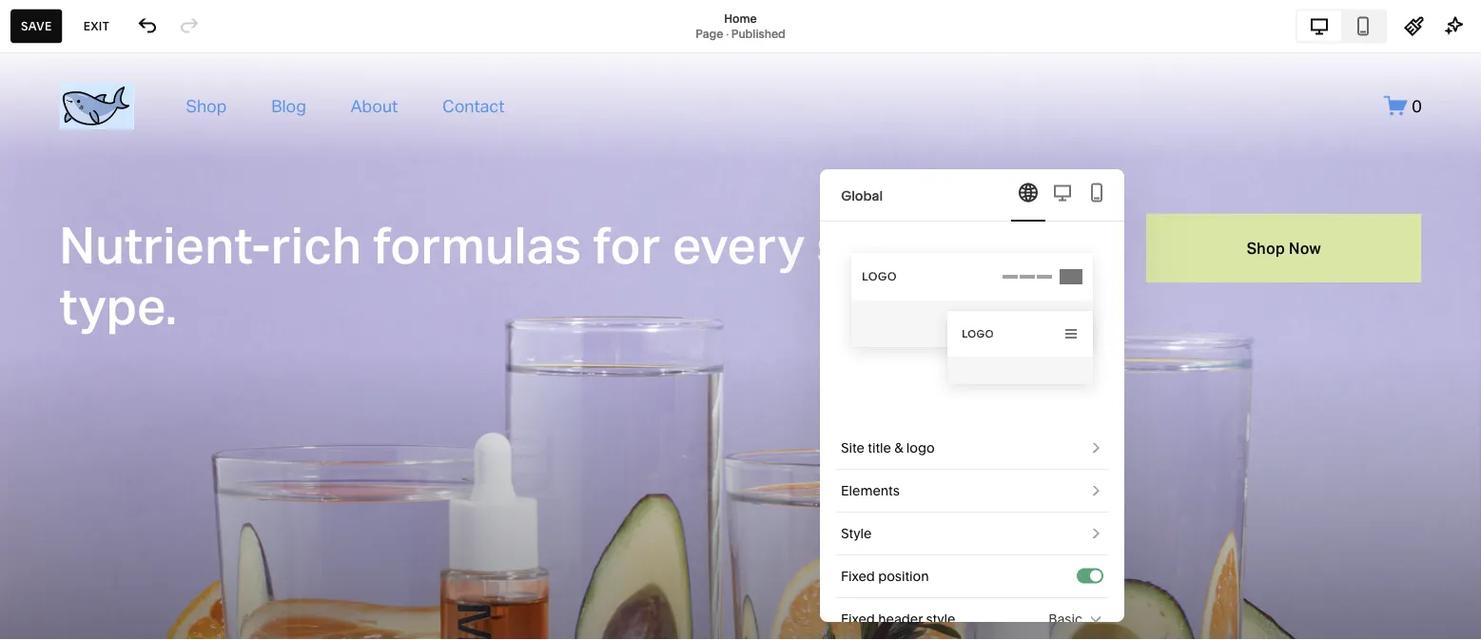 Task type: describe. For each thing, give the bounding box(es) containing it.
position
[[879, 569, 929, 585]]

mobile image
[[1086, 181, 1109, 204]]

save
[[21, 19, 52, 33]]

0 vertical spatial tab list
[[1298, 11, 1386, 41]]

fixed position
[[841, 569, 929, 585]]

style
[[926, 611, 956, 628]]

settings link
[[31, 614, 211, 637]]

exit
[[83, 19, 110, 33]]

site
[[841, 440, 865, 456]]

fixed for fixed header style
[[841, 611, 875, 628]]

·
[[726, 27, 729, 40]]

website
[[31, 118, 91, 137]]

site title & logo
[[841, 440, 935, 456]]

selling
[[31, 152, 81, 170]]

acuity scheduling link
[[31, 286, 211, 308]]

Fixed position checkbox
[[1091, 571, 1102, 582]]

asset library link
[[31, 581, 211, 603]]

home
[[725, 11, 757, 25]]

exit button
[[73, 9, 120, 43]]

settings
[[31, 615, 91, 634]]

style
[[841, 526, 872, 542]]

analytics
[[31, 253, 98, 272]]

save button
[[10, 9, 63, 43]]

basic
[[1049, 611, 1083, 628]]



Task type: locate. For each thing, give the bounding box(es) containing it.
1 fixed from the top
[[841, 569, 875, 585]]

desktop image
[[1052, 181, 1074, 204]]

acuity
[[31, 287, 77, 306]]

0 vertical spatial fixed
[[841, 569, 875, 585]]

acuity scheduling
[[31, 287, 163, 306]]

global image
[[1017, 181, 1040, 204]]

0 horizontal spatial tab list
[[1012, 169, 1114, 222]]

marketing
[[31, 186, 105, 204]]

&
[[895, 440, 904, 456]]

contacts link
[[31, 218, 211, 241]]

fixed left header in the bottom of the page
[[841, 611, 875, 628]]

fixed header style
[[841, 611, 956, 628]]

1 vertical spatial tab list
[[1012, 169, 1114, 222]]

chevron small down light icon image
[[1089, 612, 1104, 627]]

2 fixed from the top
[[841, 611, 875, 628]]

scheduling
[[81, 287, 163, 306]]

fixed down the "style"
[[841, 569, 875, 585]]

logo
[[907, 440, 935, 456]]

header
[[879, 611, 923, 628]]

library
[[76, 582, 127, 600]]

published
[[732, 27, 786, 40]]

asset
[[31, 582, 73, 600]]

global
[[841, 187, 883, 204]]

website link
[[31, 117, 211, 139]]

elements
[[841, 483, 900, 499]]

1 vertical spatial fixed
[[841, 611, 875, 628]]

tab list
[[1298, 11, 1386, 41], [1012, 169, 1114, 222]]

fixed
[[841, 569, 875, 585], [841, 611, 875, 628]]

analytics link
[[31, 252, 211, 275]]

1 horizontal spatial tab list
[[1298, 11, 1386, 41]]

global button
[[820, 169, 1125, 222]]

title
[[868, 440, 892, 456]]

selling link
[[31, 151, 211, 173]]

fixed for fixed position
[[841, 569, 875, 585]]

home page · published
[[696, 11, 786, 40]]

contacts
[[31, 219, 97, 238]]

page
[[696, 27, 724, 40]]

marketing link
[[31, 185, 211, 207]]

asset library
[[31, 582, 127, 600]]



Task type: vqa. For each thing, say whether or not it's contained in the screenshot.
bottommost tab list
yes



